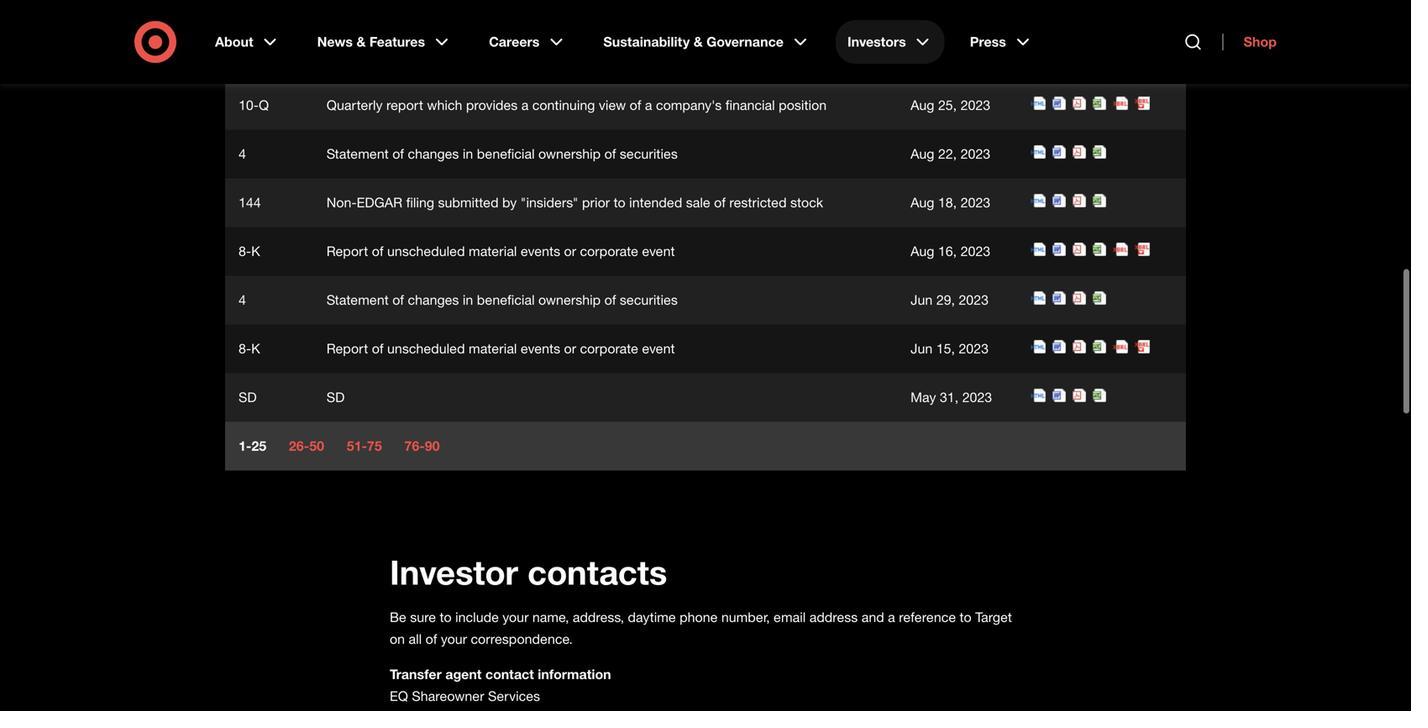 Task type: describe. For each thing, give the bounding box(es) containing it.
aug for intended
[[911, 195, 935, 211]]

email
[[774, 610, 806, 626]]

securities for jun 29, 2023
[[620, 292, 678, 308]]

75
[[367, 438, 382, 455]]

76-90
[[405, 438, 440, 455]]

and
[[862, 610, 885, 626]]

26-50 link
[[289, 438, 324, 455]]

report for aug 16, 2023
[[327, 243, 368, 260]]

aug 16, 2023
[[911, 243, 991, 260]]

on
[[390, 632, 405, 648]]

number,
[[722, 610, 770, 626]]

25, for quarterly report which provides a continuing view of a company's financial position
[[939, 97, 957, 113]]

which
[[427, 97, 463, 113]]

careers link
[[477, 20, 578, 64]]

employee
[[594, 48, 653, 65]]

51-
[[347, 438, 367, 455]]

to right the sure
[[440, 610, 452, 626]]

careers
[[489, 34, 540, 50]]

sure
[[410, 610, 436, 626]]

beneficial for jun 29, 2023
[[477, 292, 535, 308]]

"insiders"
[[521, 195, 579, 211]]

ownership for jun 29, 2023
[[539, 292, 601, 308]]

15,
[[937, 341, 955, 357]]

material for aug 16, 2023
[[469, 243, 517, 260]]

prior
[[582, 195, 610, 211]]

3 aug from the top
[[911, 146, 935, 162]]

eq
[[390, 689, 408, 705]]

report
[[387, 97, 423, 113]]

shop
[[1244, 34, 1277, 50]]

be sure to include your name, address, daytime phone number, email address and a reference to target on all of your correspondence.
[[390, 610, 1013, 648]]

51-75
[[347, 438, 382, 455]]

1 sd from the left
[[239, 389, 257, 406]]

investor
[[390, 552, 518, 593]]

4 for aug 22, 2023
[[239, 146, 246, 162]]

press link
[[959, 20, 1045, 64]]

reference
[[899, 610, 956, 626]]

statement of changes in beneficial ownership of securities for jun 29, 2023
[[327, 292, 678, 308]]

16,
[[939, 243, 957, 260]]

jun 29, 2023
[[911, 292, 989, 308]]

daytime
[[628, 610, 676, 626]]

edgar
[[357, 195, 403, 211]]

8- for aug 16, 2023
[[239, 243, 251, 260]]

to right 'offered'
[[437, 48, 449, 65]]

50
[[309, 438, 324, 455]]

financial
[[726, 97, 775, 113]]

contacts
[[528, 552, 668, 593]]

shop link
[[1223, 34, 1277, 50]]

target
[[976, 610, 1013, 626]]

beneficial for aug 22, 2023
[[477, 146, 535, 162]]

agent
[[446, 667, 482, 683]]

0 horizontal spatial a
[[522, 97, 529, 113]]

8- for jun 15, 2023
[[239, 341, 251, 357]]

intended
[[630, 195, 683, 211]]

pursuant
[[522, 48, 575, 65]]

144
[[239, 195, 261, 211]]

76-
[[405, 438, 425, 455]]

26-
[[289, 438, 309, 455]]

about link
[[203, 20, 292, 64]]

to right pursuant
[[578, 48, 590, 65]]

stock
[[791, 195, 824, 211]]

ownership for aug 22, 2023
[[539, 146, 601, 162]]

transfer agent contact information eq shareowner services
[[390, 667, 611, 705]]

or for jun 15, 2023
[[564, 341, 577, 357]]

investors link
[[836, 20, 945, 64]]

76-90 link
[[405, 438, 440, 455]]

jun 15, 2023
[[911, 341, 989, 357]]

securities
[[327, 48, 387, 65]]

provides
[[466, 97, 518, 113]]

contact
[[486, 667, 534, 683]]

press
[[970, 34, 1007, 50]]

submitted
[[438, 195, 499, 211]]

in for jun 29, 2023
[[463, 292, 473, 308]]

material for jun 15, 2023
[[469, 341, 517, 357]]

transfer
[[390, 667, 442, 683]]

aug 25, 2023 for quarterly report which provides a continuing view of a company's financial position
[[911, 97, 991, 113]]

securities offered to employees pursuant to employee benefit plans
[[327, 48, 734, 65]]

address
[[810, 610, 858, 626]]

changes for jun
[[408, 292, 459, 308]]

about
[[215, 34, 253, 50]]

1-25 26-50
[[239, 438, 324, 455]]

may
[[911, 389, 937, 406]]

may 31, 2023
[[911, 389, 993, 406]]

quarterly
[[327, 97, 383, 113]]

sale
[[686, 195, 711, 211]]

by
[[503, 195, 517, 211]]

in for aug 22, 2023
[[463, 146, 473, 162]]

jun for jun 15, 2023
[[911, 341, 933, 357]]

be
[[390, 610, 407, 626]]

statement of changes in beneficial ownership of securities for aug 22, 2023
[[327, 146, 678, 162]]

8-k for aug 16, 2023
[[239, 243, 260, 260]]

5 aug from the top
[[911, 243, 935, 260]]

10-
[[239, 97, 259, 113]]

offered
[[390, 48, 433, 65]]

report for jun 15, 2023
[[327, 341, 368, 357]]

report of unscheduled material events or corporate event for jun 15, 2023
[[327, 341, 675, 357]]



Task type: locate. For each thing, give the bounding box(es) containing it.
0 vertical spatial in
[[463, 146, 473, 162]]

correspondence.
[[471, 632, 573, 648]]

1 8-k from the top
[[239, 243, 260, 260]]

1 vertical spatial 25,
[[939, 97, 957, 113]]

2 aug 25, 2023 from the top
[[911, 97, 991, 113]]

2 events from the top
[[521, 341, 561, 357]]

& right news
[[357, 34, 366, 50]]

1 unscheduled from the top
[[387, 243, 465, 260]]

name,
[[533, 610, 569, 626]]

investor contacts
[[390, 552, 668, 593]]

0 horizontal spatial your
[[441, 632, 467, 648]]

jun
[[911, 292, 933, 308], [911, 341, 933, 357]]

2 k from the top
[[251, 341, 260, 357]]

aug left 16,
[[911, 243, 935, 260]]

corporate for aug
[[580, 243, 639, 260]]

0 vertical spatial k
[[251, 243, 260, 260]]

features
[[370, 34, 425, 50]]

8-k for jun 15, 2023
[[239, 341, 260, 357]]

1 25, from the top
[[939, 48, 957, 65]]

non-edgar filing submitted by "insiders" prior to intended sale of restricted stock
[[327, 195, 824, 211]]

0 horizontal spatial &
[[357, 34, 366, 50]]

1 vertical spatial event
[[642, 341, 675, 357]]

news
[[317, 34, 353, 50]]

unscheduled for aug
[[387, 243, 465, 260]]

report
[[327, 243, 368, 260], [327, 341, 368, 357]]

2 report of unscheduled material events or corporate event from the top
[[327, 341, 675, 357]]

10-q
[[239, 97, 269, 113]]

report of unscheduled material events or corporate event for aug 16, 2023
[[327, 243, 675, 260]]

events for jun 15, 2023
[[521, 341, 561, 357]]

2 & from the left
[[694, 34, 703, 50]]

news & features link
[[306, 20, 464, 64]]

statement for jun 29, 2023
[[327, 292, 389, 308]]

a
[[522, 97, 529, 113], [645, 97, 653, 113], [888, 610, 896, 626]]

1 ownership from the top
[[539, 146, 601, 162]]

sustainability & governance
[[604, 34, 784, 50]]

1 & from the left
[[357, 34, 366, 50]]

1 vertical spatial or
[[564, 341, 577, 357]]

k for aug
[[251, 243, 260, 260]]

1 changes from the top
[[408, 146, 459, 162]]

aug 25, 2023 right investors
[[911, 48, 991, 65]]

1 vertical spatial securities
[[620, 292, 678, 308]]

2 securities from the top
[[620, 292, 678, 308]]

aug left 22,
[[911, 146, 935, 162]]

1 corporate from the top
[[580, 243, 639, 260]]

a right provides
[[522, 97, 529, 113]]

0 vertical spatial beneficial
[[477, 146, 535, 162]]

1 beneficial from the top
[[477, 146, 535, 162]]

25, up 22,
[[939, 97, 957, 113]]

1 statement of changes in beneficial ownership of securities from the top
[[327, 146, 678, 162]]

1 report from the top
[[327, 243, 368, 260]]

address,
[[573, 610, 624, 626]]

investors
[[848, 34, 906, 50]]

non-
[[327, 195, 357, 211]]

2 report from the top
[[327, 341, 368, 357]]

0 vertical spatial corporate
[[580, 243, 639, 260]]

1 vertical spatial unscheduled
[[387, 341, 465, 357]]

to
[[437, 48, 449, 65], [578, 48, 590, 65], [614, 195, 626, 211], [440, 610, 452, 626], [960, 610, 972, 626]]

your up correspondence. at left bottom
[[503, 610, 529, 626]]

statement of changes in beneficial ownership of securities
[[327, 146, 678, 162], [327, 292, 678, 308]]

or for aug 16, 2023
[[564, 243, 577, 260]]

sustainability & governance link
[[592, 20, 823, 64]]

quarterly report which provides a continuing view of a company's financial position
[[327, 97, 827, 113]]

1 securities from the top
[[620, 146, 678, 162]]

0 vertical spatial changes
[[408, 146, 459, 162]]

2 corporate from the top
[[580, 341, 639, 357]]

2 event from the top
[[642, 341, 675, 357]]

k
[[251, 243, 260, 260], [251, 341, 260, 357]]

company's
[[656, 97, 722, 113]]

1 4 from the top
[[239, 146, 246, 162]]

0 vertical spatial event
[[642, 243, 675, 260]]

0 vertical spatial statement of changes in beneficial ownership of securities
[[327, 146, 678, 162]]

22,
[[939, 146, 957, 162]]

0 vertical spatial ownership
[[539, 146, 601, 162]]

aug for a
[[911, 97, 935, 113]]

& for governance
[[694, 34, 703, 50]]

0 vertical spatial jun
[[911, 292, 933, 308]]

jun left 29,
[[911, 292, 933, 308]]

2 unscheduled from the top
[[387, 341, 465, 357]]

2 horizontal spatial a
[[888, 610, 896, 626]]

events for aug 16, 2023
[[521, 243, 561, 260]]

1 vertical spatial beneficial
[[477, 292, 535, 308]]

1 aug from the top
[[911, 48, 935, 65]]

51-75 link
[[347, 438, 382, 455]]

1 material from the top
[[469, 243, 517, 260]]

aug 25, 2023 up aug 22, 2023
[[911, 97, 991, 113]]

aug 18, 2023
[[911, 195, 991, 211]]

1 aug 25, 2023 from the top
[[911, 48, 991, 65]]

25
[[252, 438, 267, 455]]

25,
[[939, 48, 957, 65], [939, 97, 957, 113]]

information
[[538, 667, 611, 683]]

governance
[[707, 34, 784, 50]]

4 for jun 29, 2023
[[239, 292, 246, 308]]

aug for plans
[[911, 48, 935, 65]]

continuing
[[533, 97, 595, 113]]

services
[[488, 689, 540, 705]]

2 or from the top
[[564, 341, 577, 357]]

0 vertical spatial events
[[521, 243, 561, 260]]

a right and
[[888, 610, 896, 626]]

2 in from the top
[[463, 292, 473, 308]]

1 vertical spatial statement
[[327, 292, 389, 308]]

2 aug from the top
[[911, 97, 935, 113]]

aug 25, 2023 for securities offered to employees pursuant to employee benefit plans
[[911, 48, 991, 65]]

0 vertical spatial 8-k
[[239, 243, 260, 260]]

1 vertical spatial your
[[441, 632, 467, 648]]

1 jun from the top
[[911, 292, 933, 308]]

or
[[564, 243, 577, 260], [564, 341, 577, 357]]

aug 22, 2023
[[911, 146, 991, 162]]

aug left 18,
[[911, 195, 935, 211]]

1 vertical spatial 4
[[239, 292, 246, 308]]

1 or from the top
[[564, 243, 577, 260]]

view
[[599, 97, 626, 113]]

0 vertical spatial material
[[469, 243, 517, 260]]

all
[[409, 632, 422, 648]]

31,
[[940, 389, 959, 406]]

0 vertical spatial report
[[327, 243, 368, 260]]

0 vertical spatial report of unscheduled material events or corporate event
[[327, 243, 675, 260]]

your down "include"
[[441, 632, 467, 648]]

q
[[259, 97, 269, 113]]

1 vertical spatial aug 25, 2023
[[911, 97, 991, 113]]

1 vertical spatial report
[[327, 341, 368, 357]]

jun for jun 29, 2023
[[911, 292, 933, 308]]

sustainability
[[604, 34, 690, 50]]

event for aug 16, 2023
[[642, 243, 675, 260]]

corporate for jun
[[580, 341, 639, 357]]

1 horizontal spatial your
[[503, 610, 529, 626]]

2 4 from the top
[[239, 292, 246, 308]]

a right view
[[645, 97, 653, 113]]

event for jun 15, 2023
[[642, 341, 675, 357]]

position
[[779, 97, 827, 113]]

0 vertical spatial 8-
[[239, 243, 251, 260]]

2 jun from the top
[[911, 341, 933, 357]]

1 report of unscheduled material events or corporate event from the top
[[327, 243, 675, 260]]

2 statement of changes in beneficial ownership of securities from the top
[[327, 292, 678, 308]]

1 vertical spatial 8-k
[[239, 341, 260, 357]]

aug 25, 2023
[[911, 48, 991, 65], [911, 97, 991, 113]]

1 vertical spatial events
[[521, 341, 561, 357]]

1 vertical spatial jun
[[911, 341, 933, 357]]

employees
[[452, 48, 518, 65]]

0 vertical spatial 4
[[239, 146, 246, 162]]

1 vertical spatial statement of changes in beneficial ownership of securities
[[327, 292, 678, 308]]

0 vertical spatial statement
[[327, 146, 389, 162]]

unscheduled
[[387, 243, 465, 260], [387, 341, 465, 357]]

29,
[[937, 292, 955, 308]]

unscheduled for jun
[[387, 341, 465, 357]]

8-
[[239, 243, 251, 260], [239, 341, 251, 357]]

0 vertical spatial or
[[564, 243, 577, 260]]

1 horizontal spatial &
[[694, 34, 703, 50]]

phone
[[680, 610, 718, 626]]

4
[[239, 146, 246, 162], [239, 292, 246, 308]]

1 vertical spatial material
[[469, 341, 517, 357]]

changes for aug
[[408, 146, 459, 162]]

1 statement from the top
[[327, 146, 389, 162]]

shareowner
[[412, 689, 485, 705]]

1 vertical spatial changes
[[408, 292, 459, 308]]

1 vertical spatial 8-
[[239, 341, 251, 357]]

1 horizontal spatial a
[[645, 97, 653, 113]]

25, for securities offered to employees pursuant to employee benefit plans
[[939, 48, 957, 65]]

include
[[456, 610, 499, 626]]

1 in from the top
[[463, 146, 473, 162]]

material
[[469, 243, 517, 260], [469, 341, 517, 357]]

1 vertical spatial k
[[251, 341, 260, 357]]

4 aug from the top
[[911, 195, 935, 211]]

of inside be sure to include your name, address, daytime phone number, email address and a reference to target on all of your correspondence.
[[426, 632, 437, 648]]

1 k from the top
[[251, 243, 260, 260]]

aug up aug 22, 2023
[[911, 97, 935, 113]]

& for features
[[357, 34, 366, 50]]

1-
[[239, 438, 252, 455]]

a inside be sure to include your name, address, daytime phone number, email address and a reference to target on all of your correspondence.
[[888, 610, 896, 626]]

to left target
[[960, 610, 972, 626]]

0 vertical spatial your
[[503, 610, 529, 626]]

2023
[[961, 48, 991, 65], [961, 97, 991, 113], [961, 146, 991, 162], [961, 195, 991, 211], [961, 243, 991, 260], [959, 292, 989, 308], [959, 341, 989, 357], [963, 389, 993, 406]]

0 vertical spatial securities
[[620, 146, 678, 162]]

& left the governance
[[694, 34, 703, 50]]

1 events from the top
[[521, 243, 561, 260]]

news & features
[[317, 34, 425, 50]]

plans
[[702, 48, 734, 65]]

0 vertical spatial 25,
[[939, 48, 957, 65]]

1 vertical spatial ownership
[[539, 292, 601, 308]]

2 material from the top
[[469, 341, 517, 357]]

8-k
[[239, 243, 260, 260], [239, 341, 260, 357]]

2 8-k from the top
[[239, 341, 260, 357]]

1 horizontal spatial sd
[[327, 389, 345, 406]]

k for jun
[[251, 341, 260, 357]]

jun left 15,
[[911, 341, 933, 357]]

2 25, from the top
[[939, 97, 957, 113]]

1 8- from the top
[[239, 243, 251, 260]]

restricted
[[730, 195, 787, 211]]

2 beneficial from the top
[[477, 292, 535, 308]]

aug right investors
[[911, 48, 935, 65]]

1 event from the top
[[642, 243, 675, 260]]

event
[[642, 243, 675, 260], [642, 341, 675, 357]]

2 changes from the top
[[408, 292, 459, 308]]

benefit
[[656, 48, 698, 65]]

of
[[630, 97, 642, 113], [393, 146, 404, 162], [605, 146, 616, 162], [714, 195, 726, 211], [372, 243, 384, 260], [393, 292, 404, 308], [605, 292, 616, 308], [372, 341, 384, 357], [426, 632, 437, 648]]

to right prior
[[614, 195, 626, 211]]

0 horizontal spatial sd
[[239, 389, 257, 406]]

18,
[[939, 195, 957, 211]]

0 vertical spatial unscheduled
[[387, 243, 465, 260]]

25, left press
[[939, 48, 957, 65]]

2 statement from the top
[[327, 292, 389, 308]]

1 vertical spatial in
[[463, 292, 473, 308]]

in
[[463, 146, 473, 162], [463, 292, 473, 308]]

securities for aug 22, 2023
[[620, 146, 678, 162]]

2 sd from the left
[[327, 389, 345, 406]]

0 vertical spatial aug 25, 2023
[[911, 48, 991, 65]]

1 vertical spatial corporate
[[580, 341, 639, 357]]

2 8- from the top
[[239, 341, 251, 357]]

2 ownership from the top
[[539, 292, 601, 308]]

statement for aug 22, 2023
[[327, 146, 389, 162]]

1 vertical spatial report of unscheduled material events or corporate event
[[327, 341, 675, 357]]



Task type: vqa. For each thing, say whether or not it's contained in the screenshot.
the leftmost 'Target.'
no



